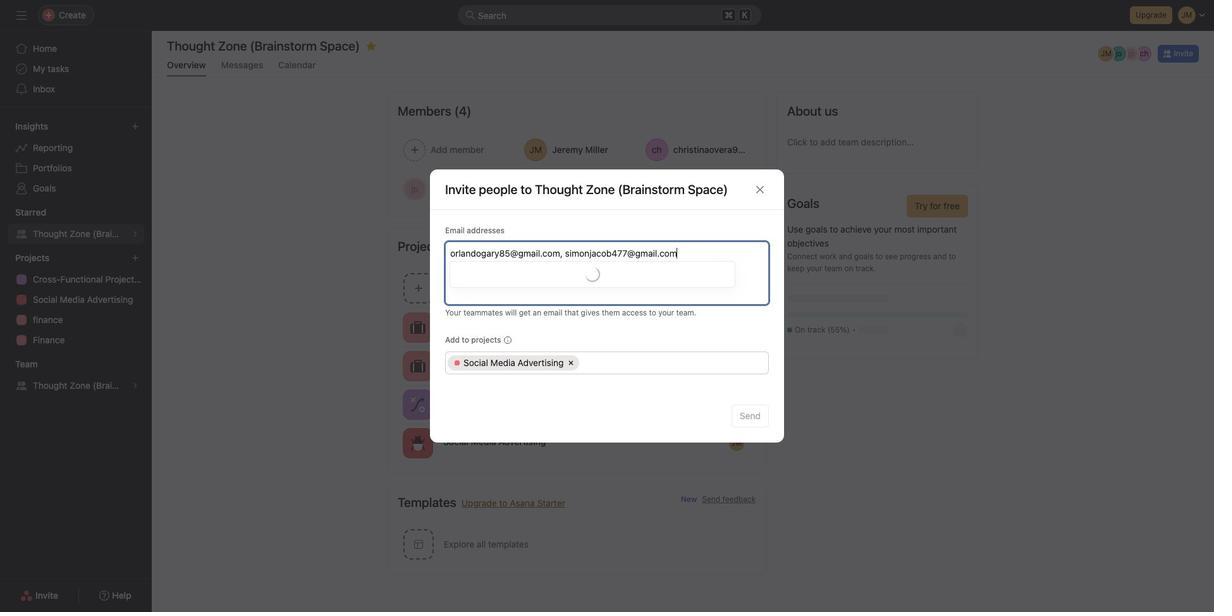 Task type: describe. For each thing, give the bounding box(es) containing it.
insights element
[[0, 115, 152, 201]]

remove from starred image
[[366, 41, 376, 51]]

teams element
[[0, 353, 152, 398]]

bug image
[[410, 435, 426, 451]]

1 list item from the top
[[388, 308, 766, 347]]

1 briefcase image from the top
[[410, 320, 426, 335]]

hide sidebar image
[[16, 10, 27, 20]]

2 briefcase image from the top
[[410, 358, 426, 373]]

prominent image
[[465, 10, 476, 20]]

3 list item from the top
[[388, 385, 766, 424]]



Task type: locate. For each thing, give the bounding box(es) containing it.
close this dialog image
[[755, 184, 765, 194]]

global element
[[0, 31, 152, 107]]

name@gmail.com, name@gmail.com, … text field
[[450, 245, 762, 261]]

more information image
[[504, 336, 511, 344]]

briefcase image
[[410, 320, 426, 335], [410, 358, 426, 373]]

0 vertical spatial briefcase image
[[410, 320, 426, 335]]

4 list item from the top
[[388, 424, 766, 462]]

1 vertical spatial briefcase image
[[410, 358, 426, 373]]

projects element
[[0, 247, 152, 353]]

cell
[[448, 355, 580, 371]]

dialog
[[430, 169, 784, 443]]

2 list item from the top
[[388, 347, 766, 385]]

starred element
[[0, 201, 152, 247]]

row
[[446, 352, 768, 374]]

line_and_symbols image
[[410, 397, 426, 412]]

list item
[[388, 308, 766, 347], [388, 347, 766, 385], [388, 385, 766, 424], [388, 424, 766, 462]]

None text field
[[584, 355, 762, 371]]



Task type: vqa. For each thing, say whether or not it's contained in the screenshot.
third Mark complete checkbox from the top of the page Mark complete image
no



